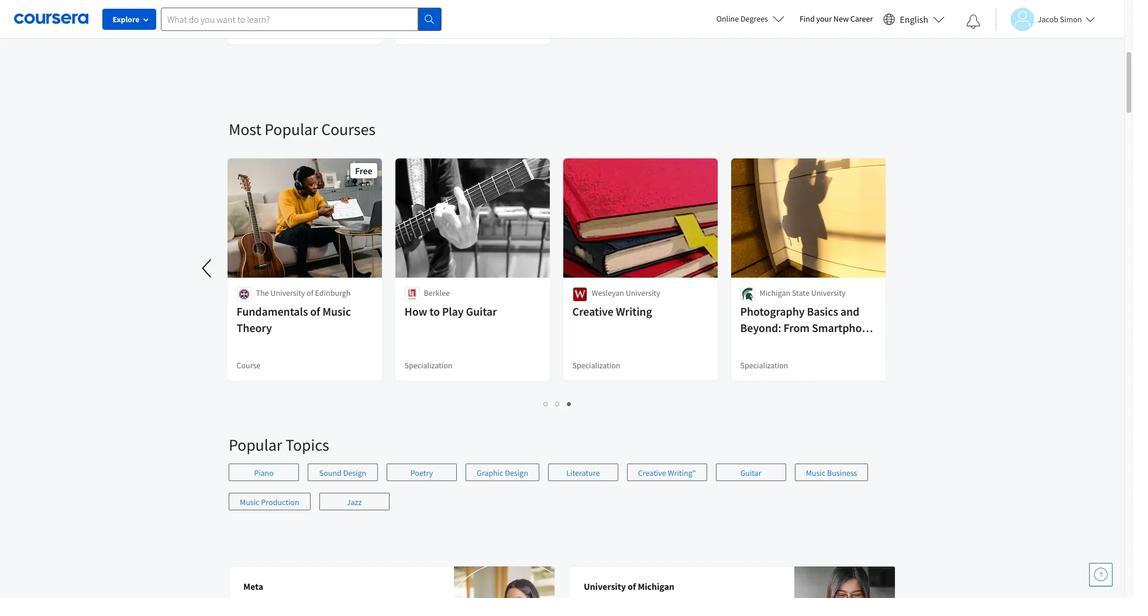 Task type: locate. For each thing, give the bounding box(es) containing it.
1 vertical spatial creative
[[638, 468, 666, 479]]

of
[[307, 288, 314, 298], [311, 304, 321, 319], [628, 581, 636, 593]]

0 horizontal spatial design
[[343, 468, 366, 479]]

a
[[268, 9, 273, 20], [436, 9, 441, 20]]

0 vertical spatial creative
[[573, 304, 614, 319]]

online degrees
[[717, 13, 768, 24]]

the
[[256, 288, 269, 298]]

creative left writing" on the right of page
[[638, 468, 666, 479]]

2 horizontal spatial specialization
[[741, 360, 789, 371]]

What do you want to learn? text field
[[161, 7, 418, 31]]

2 degree from the left
[[405, 23, 429, 34]]

design
[[343, 468, 366, 479], [505, 468, 528, 479]]

popular right the most
[[265, 119, 318, 140]]

earn a degree
[[251, 9, 298, 20]]

creative
[[573, 304, 614, 319], [638, 468, 666, 479]]

creative down wesleyan university icon
[[573, 304, 614, 319]]

2 list from the top
[[229, 464, 896, 523]]

poetry
[[411, 468, 433, 479]]

0 vertical spatial guitar
[[466, 304, 497, 319]]

of inside 'fundamentals of music theory'
[[311, 304, 321, 319]]

2 design from the left
[[505, 468, 528, 479]]

guitar link
[[716, 464, 786, 482]]

university of michigan link
[[569, 566, 896, 599]]

course
[[237, 360, 261, 371]]

to
[[430, 304, 440, 319], [741, 337, 751, 352]]

0 vertical spatial of
[[307, 288, 314, 298]]

to left play on the left of page
[[430, 304, 440, 319]]

1 horizontal spatial michigan
[[760, 288, 791, 298]]

1 vertical spatial list
[[229, 464, 896, 523]]

creative for creative writing"
[[638, 468, 666, 479]]

design right sound
[[343, 468, 366, 479]]

0 horizontal spatial to
[[430, 304, 440, 319]]

edinburgh
[[315, 288, 351, 298]]

degree
[[274, 9, 298, 20], [442, 9, 466, 20]]

specialization
[[405, 360, 453, 371], [573, 360, 621, 371], [741, 360, 789, 371]]

0 vertical spatial list
[[229, 397, 887, 411]]

specialization up the '3' button
[[573, 360, 621, 371]]

of for university
[[628, 581, 636, 593]]

1 horizontal spatial degree
[[405, 23, 429, 34]]

None search field
[[161, 7, 442, 31]]

1 horizontal spatial guitar
[[741, 468, 762, 479]]

1 a from the left
[[268, 9, 273, 20]]

a inside earn a degree degree
[[436, 9, 441, 20]]

0 vertical spatial michigan
[[760, 288, 791, 298]]

1
[[544, 398, 549, 410]]

sound
[[319, 468, 342, 479]]

english
[[900, 13, 929, 25]]

previous slide image
[[194, 255, 222, 283]]

michigan state university
[[760, 288, 846, 298]]

online degrees button
[[707, 6, 794, 32]]

popular inside "element"
[[265, 119, 318, 140]]

specialization for how to play guitar
[[405, 360, 453, 371]]

a for earn a degree
[[268, 9, 273, 20]]

berklee image
[[405, 287, 420, 302]]

popular up piano link
[[229, 435, 282, 456]]

specialization down the dslr
[[741, 360, 789, 371]]

2 vertical spatial of
[[628, 581, 636, 593]]

specialization down 'how'
[[405, 360, 453, 371]]

music inside 'fundamentals of music theory'
[[323, 304, 351, 319]]

list
[[229, 397, 887, 411], [229, 464, 896, 523]]

0 vertical spatial music
[[323, 304, 351, 319]]

1 specialization from the left
[[405, 360, 453, 371]]

0 horizontal spatial music
[[240, 497, 260, 508]]

3
[[567, 398, 572, 410]]

specialization for photography basics and beyond: from smartphone to dslr
[[741, 360, 789, 371]]

0 vertical spatial popular
[[265, 119, 318, 140]]

degree inside earn a degree degree
[[442, 9, 466, 20]]

0 horizontal spatial earn
[[251, 9, 267, 20]]

of inside university of michigan link
[[628, 581, 636, 593]]

music left business
[[806, 468, 826, 479]]

1 horizontal spatial degree
[[442, 9, 466, 20]]

1 vertical spatial of
[[311, 304, 321, 319]]

find
[[800, 13, 815, 24]]

sound design link
[[308, 464, 378, 482]]

earn for earn a degree degree
[[419, 9, 435, 20]]

career
[[851, 13, 873, 24]]

0 horizontal spatial michigan
[[638, 581, 675, 593]]

courses
[[321, 119, 376, 140]]

1 vertical spatial guitar
[[741, 468, 762, 479]]

2 vertical spatial music
[[240, 497, 260, 508]]

university
[[271, 288, 305, 298], [626, 288, 661, 298], [812, 288, 846, 298], [584, 581, 626, 593]]

2 button
[[552, 397, 564, 411]]

1 horizontal spatial creative
[[638, 468, 666, 479]]

earn
[[251, 9, 267, 20], [419, 9, 435, 20]]

piano
[[254, 468, 274, 479]]

most popular courses
[[229, 119, 376, 140]]

earn inside earn a degree degree
[[419, 9, 435, 20]]

0 horizontal spatial a
[[268, 9, 273, 20]]

to left the dslr
[[741, 337, 751, 352]]

3 specialization from the left
[[741, 360, 789, 371]]

2 degree from the left
[[442, 9, 466, 20]]

coursera image
[[14, 10, 88, 28]]

1 horizontal spatial earn
[[419, 9, 435, 20]]

fundamentals
[[237, 304, 308, 319]]

degrees
[[741, 13, 768, 24]]

creative inside most popular courses carousel "element"
[[573, 304, 614, 319]]

1 vertical spatial to
[[741, 337, 751, 352]]

1 horizontal spatial a
[[436, 9, 441, 20]]

1 horizontal spatial design
[[505, 468, 528, 479]]

meta
[[243, 581, 263, 593]]

2 earn from the left
[[419, 9, 435, 20]]

michigan
[[760, 288, 791, 298], [638, 581, 675, 593]]

1 horizontal spatial specialization
[[573, 360, 621, 371]]

degree for earn a degree degree
[[442, 9, 466, 20]]

popular
[[265, 119, 318, 140], [229, 435, 282, 456]]

guitar
[[466, 304, 497, 319], [741, 468, 762, 479]]

simon
[[1060, 14, 1082, 24]]

1 vertical spatial popular
[[229, 435, 282, 456]]

most
[[229, 119, 261, 140]]

degree inside earn a degree degree
[[405, 23, 429, 34]]

list inside most popular courses carousel "element"
[[229, 397, 887, 411]]

university of michigan
[[584, 581, 675, 593]]

beyond:
[[741, 321, 782, 335]]

1 horizontal spatial music
[[323, 304, 351, 319]]

photography
[[741, 304, 805, 319]]

1 vertical spatial music
[[806, 468, 826, 479]]

0 horizontal spatial guitar
[[466, 304, 497, 319]]

design right graphic
[[505, 468, 528, 479]]

2 a from the left
[[436, 9, 441, 20]]

music left the production
[[240, 497, 260, 508]]

music
[[323, 304, 351, 319], [806, 468, 826, 479], [240, 497, 260, 508]]

1 earn from the left
[[251, 9, 267, 20]]

0 horizontal spatial specialization
[[405, 360, 453, 371]]

2 horizontal spatial music
[[806, 468, 826, 479]]

find your new career link
[[794, 12, 879, 26]]

degree
[[237, 23, 261, 34], [405, 23, 429, 34]]

1 degree from the left
[[274, 9, 298, 20]]

2 specialization from the left
[[573, 360, 621, 371]]

1 list from the top
[[229, 397, 887, 411]]

sound design
[[319, 468, 366, 479]]

1 vertical spatial michigan
[[638, 581, 675, 593]]

music down edinburgh
[[323, 304, 351, 319]]

0 horizontal spatial degree
[[274, 9, 298, 20]]

0 horizontal spatial degree
[[237, 23, 261, 34]]

explore
[[113, 14, 140, 25]]

music production
[[240, 497, 299, 508]]

1 horizontal spatial to
[[741, 337, 751, 352]]

0 horizontal spatial creative
[[573, 304, 614, 319]]

poetry link
[[387, 464, 457, 482]]

list containing 1
[[229, 397, 887, 411]]

free
[[355, 165, 373, 177]]

find your new career
[[800, 13, 873, 24]]

1 design from the left
[[343, 468, 366, 479]]

design for graphic design
[[505, 468, 528, 479]]

meta link
[[229, 566, 555, 599]]

most popular courses carousel element
[[0, 84, 896, 421]]



Task type: vqa. For each thing, say whether or not it's contained in the screenshot.


Task type: describe. For each thing, give the bounding box(es) containing it.
dslr
[[753, 337, 780, 352]]

english button
[[879, 0, 950, 38]]

production
[[261, 497, 299, 508]]

fundamentals of music theory
[[237, 304, 351, 335]]

explore button
[[102, 9, 156, 30]]

michigan inside most popular courses carousel "element"
[[760, 288, 791, 298]]

smartphone
[[812, 321, 875, 335]]

writing"
[[668, 468, 696, 479]]

how to play guitar
[[405, 304, 497, 319]]

wesleyan university image
[[573, 287, 587, 302]]

help center image
[[1094, 568, 1108, 582]]

literature link
[[548, 464, 618, 482]]

play
[[443, 304, 464, 319]]

your
[[817, 13, 832, 24]]

of for fundamentals
[[311, 304, 321, 319]]

earn for earn a degree
[[251, 9, 267, 20]]

writing
[[616, 304, 653, 319]]

creative writing" link
[[627, 464, 707, 482]]

chevron down image
[[45, 18, 53, 26]]

show notifications image
[[967, 15, 981, 29]]

3 button
[[564, 397, 575, 411]]

jazz link
[[319, 493, 389, 511]]

graphic design
[[477, 468, 528, 479]]

to inside photography basics and beyond: from smartphone to dslr
[[741, 337, 751, 352]]

topics
[[285, 435, 329, 456]]

online
[[717, 13, 739, 24]]

specialization for creative writing
[[573, 360, 621, 371]]

guitar inside most popular courses carousel "element"
[[466, 304, 497, 319]]

photography basics and beyond: from smartphone to dslr
[[741, 304, 875, 352]]

wesleyan
[[592, 288, 625, 298]]

earn a degree degree
[[405, 9, 466, 34]]

how
[[405, 304, 428, 319]]

piano link
[[229, 464, 299, 482]]

basics
[[808, 304, 839, 319]]

popular topics
[[229, 435, 329, 456]]

degree for earn a degree
[[274, 9, 298, 20]]

berklee
[[424, 288, 450, 298]]

music production link
[[229, 493, 310, 511]]

michigan state university image
[[741, 287, 755, 302]]

graphic
[[477, 468, 503, 479]]

1 degree from the left
[[237, 23, 261, 34]]

jacob simon button
[[996, 7, 1095, 31]]

literature
[[567, 468, 600, 479]]

design for sound design
[[343, 468, 366, 479]]

music business link
[[795, 464, 869, 482]]

creative for creative writing
[[573, 304, 614, 319]]

1 button
[[540, 397, 552, 411]]

music business
[[806, 468, 858, 479]]

the university of edinburgh
[[256, 288, 351, 298]]

and
[[841, 304, 860, 319]]

state
[[793, 288, 810, 298]]

a for earn a degree degree
[[436, 9, 441, 20]]

creative writing
[[573, 304, 653, 319]]

creative writing"
[[638, 468, 696, 479]]

jazz
[[347, 497, 362, 508]]

list containing piano
[[229, 464, 896, 523]]

graphic design link
[[466, 464, 539, 482]]

new
[[834, 13, 849, 24]]

the university of edinburgh image
[[237, 287, 252, 302]]

jacob simon
[[1038, 14, 1082, 24]]

music for music production
[[240, 497, 260, 508]]

theory
[[237, 321, 272, 335]]

from
[[784, 321, 810, 335]]

business
[[827, 468, 858, 479]]

jacob
[[1038, 14, 1059, 24]]

0 vertical spatial to
[[430, 304, 440, 319]]

wesleyan university
[[592, 288, 661, 298]]

2
[[556, 398, 560, 410]]

music for music business
[[806, 468, 826, 479]]



